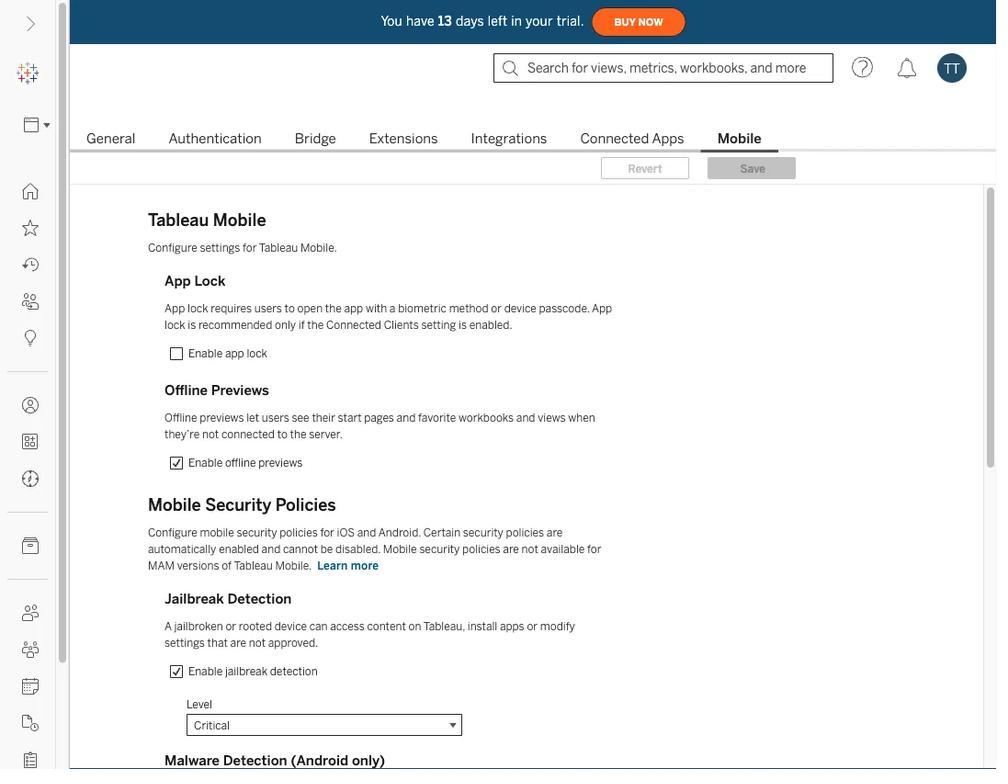 Task type: describe. For each thing, give the bounding box(es) containing it.
policies
[[276, 496, 336, 515]]

to inside offline previews let users see their start pages and favorite workbooks and views when they're not connected to the server.
[[277, 428, 288, 441]]

offline
[[225, 457, 256, 470]]

mobile inside configure mobile security policies for ios and android. certain security policies are automatically enabled and cannot be disabled. mobile security policies are not available for mam versions of tableau mobile.
[[383, 543, 417, 556]]

with
[[366, 302, 387, 315]]

configure for mobile security policies
[[148, 526, 197, 540]]

0 horizontal spatial security
[[237, 526, 277, 540]]

ios
[[337, 526, 355, 540]]

tableau,
[[424, 620, 465, 634]]

learn more
[[318, 560, 379, 573]]

Search for views, metrics, workbooks, and more text field
[[494, 53, 834, 83]]

app lock requires users to open the app with a biometric method or device passcode. app lock is recommended only if the connected clients setting is enabled.
[[165, 302, 613, 332]]

device inside 'app lock requires users to open the app with a biometric method or device passcode. app lock is recommended only if the connected clients setting is enabled.'
[[505, 302, 537, 315]]

your
[[526, 14, 553, 29]]

1 vertical spatial app
[[225, 347, 244, 360]]

not inside configure mobile security policies for ios and android. certain security policies are automatically enabled and cannot be disabled. mobile security policies are not available for mam versions of tableau mobile.
[[522, 543, 539, 556]]

2 is from the left
[[459, 319, 467, 332]]

on
[[409, 620, 422, 634]]

offline previews
[[165, 383, 269, 399]]

versions
[[177, 560, 219, 573]]

2 horizontal spatial are
[[547, 526, 563, 540]]

device inside a jailbroken or rooted device can access content on tableau, install apps or modify settings that are not approved.
[[275, 620, 307, 634]]

mam
[[148, 560, 175, 573]]

0 vertical spatial tableau
[[148, 211, 209, 230]]

apps
[[652, 131, 685, 147]]

automatically
[[148, 543, 216, 556]]

0 horizontal spatial or
[[226, 620, 236, 634]]

2 horizontal spatial security
[[463, 526, 504, 540]]

passcode.
[[539, 302, 590, 315]]

main navigation. press the up and down arrow keys to access links. element
[[0, 173, 55, 770]]

enable app lock
[[189, 347, 268, 360]]

13
[[438, 14, 452, 29]]

mobile
[[200, 526, 234, 540]]

requires
[[211, 302, 252, 315]]

1 horizontal spatial policies
[[463, 543, 501, 556]]

jailbreak
[[165, 591, 224, 608]]

open
[[298, 302, 323, 315]]

approved.
[[268, 637, 318, 650]]

not inside offline previews let users see their start pages and favorite workbooks and views when they're not connected to the server.
[[202, 428, 219, 441]]

navigation containing general
[[70, 125, 998, 153]]

cannot
[[283, 543, 318, 556]]

0 vertical spatial settings
[[200, 241, 240, 255]]

install
[[468, 620, 498, 634]]

0 vertical spatial the
[[325, 302, 342, 315]]

enable offline previews
[[189, 457, 303, 470]]

clients
[[384, 319, 419, 332]]

you have 13 days left in your trial.
[[381, 14, 584, 29]]

enabled
[[219, 543, 259, 556]]

buy
[[615, 16, 636, 28]]

bridge
[[295, 131, 336, 147]]

learn more link
[[312, 559, 385, 574]]

a
[[390, 302, 396, 315]]

0 vertical spatial mobile.
[[301, 241, 337, 255]]

revert button
[[601, 157, 690, 179]]

you
[[381, 14, 403, 29]]

are inside a jailbroken or rooted device can access content on tableau, install apps or modify settings that are not approved.
[[230, 637, 247, 650]]

critical button
[[187, 715, 463, 737]]

only
[[275, 319, 296, 332]]

access
[[330, 620, 365, 634]]

buy now
[[615, 16, 664, 28]]

enabled.
[[470, 319, 513, 332]]

sub-spaces tab list
[[70, 129, 998, 153]]

and up disabled.
[[357, 526, 376, 540]]

1 vertical spatial lock
[[165, 319, 185, 332]]

disabled.
[[336, 543, 381, 556]]

their
[[312, 412, 336, 425]]

1 horizontal spatial are
[[503, 543, 519, 556]]

mobile up automatically
[[148, 496, 201, 515]]

app right 'passcode.'
[[592, 302, 613, 315]]

can
[[310, 620, 328, 634]]

or for detection
[[527, 620, 538, 634]]

available
[[541, 543, 585, 556]]

see
[[292, 412, 310, 425]]

mobile. inside configure mobile security policies for ios and android. certain security policies are automatically enabled and cannot be disabled. mobile security policies are not available for mam versions of tableau mobile.
[[275, 560, 312, 573]]

method
[[449, 302, 489, 315]]

detection
[[270, 665, 318, 679]]

2 horizontal spatial policies
[[506, 526, 545, 540]]

app for app lock
[[165, 273, 191, 290]]

2 vertical spatial for
[[588, 543, 602, 556]]

offline for offline previews
[[165, 383, 208, 399]]

they're
[[165, 428, 200, 441]]

offline previews let users see their start pages and favorite workbooks and views when they're not connected to the server.
[[165, 412, 596, 441]]

learn
[[318, 560, 348, 573]]

views
[[538, 412, 566, 425]]

connected inside sub-spaces tab list
[[581, 131, 650, 147]]

biometric
[[398, 302, 447, 315]]

1 horizontal spatial previews
[[259, 457, 303, 470]]

settings inside a jailbroken or rooted device can access content on tableau, install apps or modify settings that are not approved.
[[165, 637, 205, 650]]

and left cannot
[[262, 543, 281, 556]]



Task type: locate. For each thing, give the bounding box(es) containing it.
policies
[[280, 526, 318, 540], [506, 526, 545, 540], [463, 543, 501, 556]]

app left with
[[344, 302, 363, 315]]

policies up cannot
[[280, 526, 318, 540]]

configure for tableau mobile
[[148, 241, 197, 255]]

mobile
[[718, 131, 762, 147], [213, 211, 266, 230], [148, 496, 201, 515], [383, 543, 417, 556]]

enable for lock
[[189, 347, 223, 360]]

a
[[165, 620, 172, 634]]

in
[[511, 14, 522, 29]]

favorite
[[418, 412, 456, 425]]

connected inside 'app lock requires users to open the app with a biometric method or device passcode. app lock is recommended only if the connected clients setting is enabled.'
[[326, 319, 382, 332]]

users
[[255, 302, 282, 315], [262, 412, 290, 425]]

device up enabled.
[[505, 302, 537, 315]]

enable down that
[[189, 665, 223, 679]]

or inside 'app lock requires users to open the app with a biometric method or device passcode. app lock is recommended only if the connected clients setting is enabled.'
[[491, 302, 502, 315]]

days
[[456, 14, 484, 29]]

security right certain
[[463, 526, 504, 540]]

previews inside offline previews let users see their start pages and favorite workbooks and views when they're not connected to the server.
[[200, 412, 244, 425]]

1 vertical spatial device
[[275, 620, 307, 634]]

mobile right apps
[[718, 131, 762, 147]]

recommended
[[199, 319, 272, 332]]

app
[[165, 273, 191, 290], [165, 302, 185, 315], [592, 302, 613, 315]]

policies up the install
[[463, 543, 501, 556]]

1 horizontal spatial app
[[344, 302, 363, 315]]

device
[[505, 302, 537, 315], [275, 620, 307, 634]]

server.
[[309, 428, 343, 441]]

enable jailbreak detection
[[189, 665, 318, 679]]

2 configure from the top
[[148, 526, 197, 540]]

offline for offline previews let users see their start pages and favorite workbooks and views when they're not connected to the server.
[[165, 412, 197, 425]]

1 is from the left
[[188, 319, 196, 332]]

or for lock
[[491, 302, 502, 315]]

1 horizontal spatial lock
[[188, 302, 208, 315]]

the right 'if'
[[307, 319, 324, 332]]

lock
[[195, 273, 226, 290]]

0 horizontal spatial for
[[243, 241, 257, 255]]

0 vertical spatial device
[[505, 302, 537, 315]]

1 configure from the top
[[148, 241, 197, 255]]

tableau down enabled
[[234, 560, 273, 573]]

1 horizontal spatial connected
[[581, 131, 650, 147]]

previews
[[200, 412, 244, 425], [259, 457, 303, 470]]

connected
[[222, 428, 275, 441]]

not right the they're
[[202, 428, 219, 441]]

extensions
[[369, 131, 438, 147]]

0 horizontal spatial is
[[188, 319, 196, 332]]

the inside offline previews let users see their start pages and favorite workbooks and views when they're not connected to the server.
[[290, 428, 307, 441]]

now
[[639, 16, 664, 28]]

users inside 'app lock requires users to open the app with a biometric method or device passcode. app lock is recommended only if the connected clients setting is enabled.'
[[255, 302, 282, 315]]

3 enable from the top
[[189, 665, 223, 679]]

0 horizontal spatial the
[[290, 428, 307, 441]]

or right apps
[[527, 620, 538, 634]]

integrations
[[471, 131, 548, 147]]

1 offline from the top
[[165, 383, 208, 399]]

security up enabled
[[237, 526, 277, 540]]

1 vertical spatial settings
[[165, 637, 205, 650]]

configure up automatically
[[148, 526, 197, 540]]

are right that
[[230, 637, 247, 650]]

tableau inside configure mobile security policies for ios and android. certain security policies are automatically enabled and cannot be disabled. mobile security policies are not available for mam versions of tableau mobile.
[[234, 560, 273, 573]]

2 vertical spatial tableau
[[234, 560, 273, 573]]

0 horizontal spatial policies
[[280, 526, 318, 540]]

for up be
[[320, 526, 335, 540]]

0 vertical spatial not
[[202, 428, 219, 441]]

users up only
[[255, 302, 282, 315]]

of
[[222, 560, 232, 573]]

0 vertical spatial are
[[547, 526, 563, 540]]

rooted
[[239, 620, 272, 634]]

1 horizontal spatial device
[[505, 302, 537, 315]]

general
[[86, 131, 136, 147]]

1 vertical spatial for
[[320, 526, 335, 540]]

2 horizontal spatial for
[[588, 543, 602, 556]]

navigation panel element
[[0, 55, 56, 770]]

the right open
[[325, 302, 342, 315]]

tableau mobile
[[148, 211, 266, 230]]

is
[[188, 319, 196, 332], [459, 319, 467, 332]]

0 horizontal spatial connected
[[326, 319, 382, 332]]

to up only
[[285, 302, 295, 315]]

app left lock
[[165, 273, 191, 290]]

level
[[187, 698, 212, 711]]

1 horizontal spatial the
[[307, 319, 324, 332]]

not left available
[[522, 543, 539, 556]]

2 vertical spatial not
[[249, 637, 266, 650]]

2 vertical spatial are
[[230, 637, 247, 650]]

policies up available
[[506, 526, 545, 540]]

authentication
[[169, 131, 262, 147]]

app lock
[[165, 273, 226, 290]]

0 horizontal spatial not
[[202, 428, 219, 441]]

configure
[[148, 241, 197, 255], [148, 526, 197, 540]]

configure inside configure mobile security policies for ios and android. certain security policies are automatically enabled and cannot be disabled. mobile security policies are not available for mam versions of tableau mobile.
[[148, 526, 197, 540]]

1 vertical spatial users
[[262, 412, 290, 425]]

0 vertical spatial for
[[243, 241, 257, 255]]

app down "recommended"
[[225, 347, 244, 360]]

2 vertical spatial the
[[290, 428, 307, 441]]

0 vertical spatial app
[[344, 302, 363, 315]]

1 horizontal spatial is
[[459, 319, 467, 332]]

1 horizontal spatial for
[[320, 526, 335, 540]]

let
[[247, 412, 259, 425]]

for right available
[[588, 543, 602, 556]]

or up that
[[226, 620, 236, 634]]

2 horizontal spatial or
[[527, 620, 538, 634]]

2 vertical spatial enable
[[189, 665, 223, 679]]

mobile up configure settings for tableau mobile.
[[213, 211, 266, 230]]

0 vertical spatial previews
[[200, 412, 244, 425]]

settings down jailbroken
[[165, 637, 205, 650]]

the down see
[[290, 428, 307, 441]]

and left views
[[517, 412, 536, 425]]

not
[[202, 428, 219, 441], [522, 543, 539, 556], [249, 637, 266, 650]]

connected apps
[[581, 131, 685, 147]]

when
[[569, 412, 596, 425]]

are left available
[[503, 543, 519, 556]]

configure up the app lock
[[148, 241, 197, 255]]

security
[[205, 496, 272, 515]]

settings down tableau mobile
[[200, 241, 240, 255]]

detection
[[228, 591, 292, 608]]

1 vertical spatial to
[[277, 428, 288, 441]]

users for offline previews
[[262, 412, 290, 425]]

0 vertical spatial configure
[[148, 241, 197, 255]]

certain
[[424, 526, 461, 540]]

device up approved.
[[275, 620, 307, 634]]

configure settings for tableau mobile.
[[148, 241, 337, 255]]

previews right offline
[[259, 457, 303, 470]]

not down the rooted
[[249, 637, 266, 650]]

1 vertical spatial not
[[522, 543, 539, 556]]

1 enable from the top
[[189, 347, 223, 360]]

navigation
[[70, 125, 998, 153]]

settings
[[200, 241, 240, 255], [165, 637, 205, 650]]

1 vertical spatial offline
[[165, 412, 197, 425]]

if
[[299, 319, 305, 332]]

2 horizontal spatial the
[[325, 302, 342, 315]]

tableau up the app lock
[[148, 211, 209, 230]]

1 horizontal spatial security
[[420, 543, 460, 556]]

tableau up open
[[259, 241, 298, 255]]

be
[[321, 543, 333, 556]]

setting
[[422, 319, 456, 332]]

main content containing tableau mobile
[[70, 92, 998, 770]]

0 horizontal spatial lock
[[165, 319, 185, 332]]

jailbreak detection
[[165, 591, 292, 608]]

2 offline from the top
[[165, 412, 197, 425]]

previews down "offline previews"
[[200, 412, 244, 425]]

or up enabled.
[[491, 302, 502, 315]]

0 horizontal spatial app
[[225, 347, 244, 360]]

2 vertical spatial lock
[[247, 347, 268, 360]]

security down certain
[[420, 543, 460, 556]]

for down tableau mobile
[[243, 241, 257, 255]]

users right let
[[262, 412, 290, 425]]

main content
[[70, 92, 998, 770]]

app inside 'app lock requires users to open the app with a biometric method or device passcode. app lock is recommended only if the connected clients setting is enabled.'
[[344, 302, 363, 315]]

trial.
[[557, 14, 584, 29]]

revert
[[628, 162, 663, 175]]

1 vertical spatial tableau
[[259, 241, 298, 255]]

left
[[488, 14, 508, 29]]

the
[[325, 302, 342, 315], [307, 319, 324, 332], [290, 428, 307, 441]]

not inside a jailbroken or rooted device can access content on tableau, install apps or modify settings that are not approved.
[[249, 637, 266, 650]]

connected down with
[[326, 319, 382, 332]]

workbooks
[[459, 412, 514, 425]]

is down method
[[459, 319, 467, 332]]

0 vertical spatial connected
[[581, 131, 650, 147]]

pages
[[364, 412, 394, 425]]

buy now button
[[592, 7, 687, 37]]

app for app lock requires users to open the app with a biometric method or device passcode. app lock is recommended only if the connected clients setting is enabled.
[[165, 302, 185, 315]]

and right the pages
[[397, 412, 416, 425]]

mobile down android.
[[383, 543, 417, 556]]

mobile security policies
[[148, 496, 336, 515]]

app down the app lock
[[165, 302, 185, 315]]

mobile inside sub-spaces tab list
[[718, 131, 762, 147]]

jailbroken
[[174, 620, 223, 634]]

connected
[[581, 131, 650, 147], [326, 319, 382, 332]]

more
[[351, 560, 379, 573]]

2 horizontal spatial not
[[522, 543, 539, 556]]

have
[[406, 14, 435, 29]]

are up available
[[547, 526, 563, 540]]

1 vertical spatial the
[[307, 319, 324, 332]]

1 vertical spatial are
[[503, 543, 519, 556]]

is left "recommended"
[[188, 319, 196, 332]]

a jailbroken or rooted device can access content on tableau, install apps or modify settings that are not approved.
[[165, 620, 576, 650]]

mobile.
[[301, 241, 337, 255], [275, 560, 312, 573]]

are
[[547, 526, 563, 540], [503, 543, 519, 556], [230, 637, 247, 650]]

enable for previews
[[189, 457, 223, 470]]

previews
[[211, 383, 269, 399]]

critical
[[194, 719, 230, 732]]

1 vertical spatial mobile.
[[275, 560, 312, 573]]

0 horizontal spatial are
[[230, 637, 247, 650]]

1 vertical spatial previews
[[259, 457, 303, 470]]

1 horizontal spatial or
[[491, 302, 502, 315]]

modify
[[540, 620, 576, 634]]

content
[[367, 620, 406, 634]]

0 vertical spatial offline
[[165, 383, 208, 399]]

to inside 'app lock requires users to open the app with a biometric method or device passcode. app lock is recommended only if the connected clients setting is enabled.'
[[285, 302, 295, 315]]

enable up "offline previews"
[[189, 347, 223, 360]]

0 vertical spatial lock
[[188, 302, 208, 315]]

users for app lock
[[255, 302, 282, 315]]

1 vertical spatial configure
[[148, 526, 197, 540]]

offline inside offline previews let users see their start pages and favorite workbooks and views when they're not connected to the server.
[[165, 412, 197, 425]]

0 vertical spatial to
[[285, 302, 295, 315]]

lock
[[188, 302, 208, 315], [165, 319, 185, 332], [247, 347, 268, 360]]

0 horizontal spatial previews
[[200, 412, 244, 425]]

to right connected
[[277, 428, 288, 441]]

0 vertical spatial enable
[[189, 347, 223, 360]]

start
[[338, 412, 362, 425]]

jailbreak
[[225, 665, 268, 679]]

or
[[491, 302, 502, 315], [226, 620, 236, 634], [527, 620, 538, 634]]

that
[[207, 637, 228, 650]]

1 vertical spatial enable
[[189, 457, 223, 470]]

users inside offline previews let users see their start pages and favorite workbooks and views when they're not connected to the server.
[[262, 412, 290, 425]]

2 enable from the top
[[189, 457, 223, 470]]

mobile. down cannot
[[275, 560, 312, 573]]

1 horizontal spatial not
[[249, 637, 266, 650]]

enable
[[189, 347, 223, 360], [189, 457, 223, 470], [189, 665, 223, 679]]

mobile. up open
[[301, 241, 337, 255]]

0 horizontal spatial device
[[275, 620, 307, 634]]

0 vertical spatial users
[[255, 302, 282, 315]]

apps
[[500, 620, 525, 634]]

2 horizontal spatial lock
[[247, 347, 268, 360]]

configure mobile security policies for ios and android. certain security policies are automatically enabled and cannot be disabled. mobile security policies are not available for mam versions of tableau mobile.
[[148, 526, 602, 573]]

enable left offline
[[189, 457, 223, 470]]

connected up revert button
[[581, 131, 650, 147]]

1 vertical spatial connected
[[326, 319, 382, 332]]

android.
[[379, 526, 421, 540]]

security
[[237, 526, 277, 540], [463, 526, 504, 540], [420, 543, 460, 556]]



Task type: vqa. For each thing, say whether or not it's contained in the screenshot.
2nd order
no



